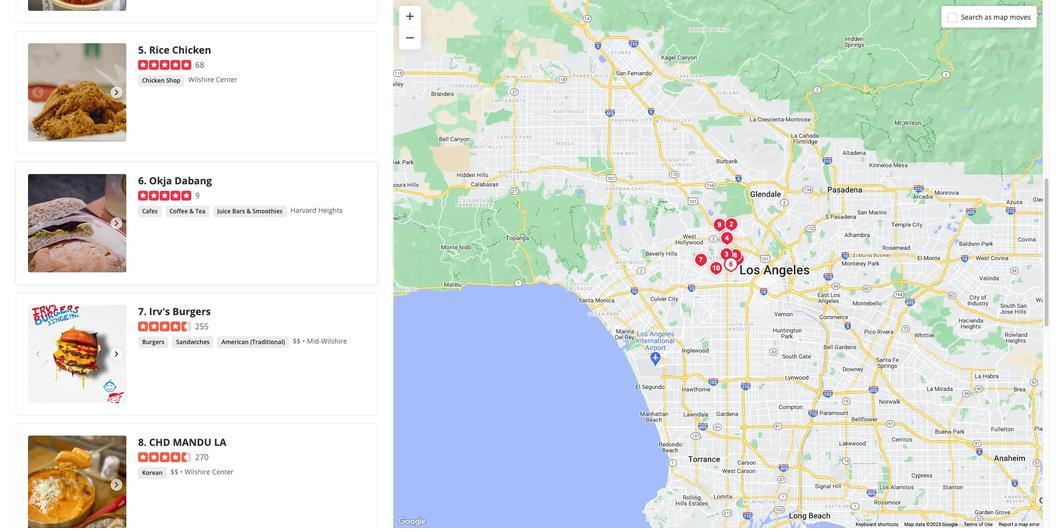 Task type: describe. For each thing, give the bounding box(es) containing it.
6
[[138, 174, 144, 187]]

8
[[138, 436, 144, 449]]

4.3 star rating image
[[138, 322, 191, 331]]

7
[[138, 305, 144, 318]]

$$ for mid-wilshire
[[293, 336, 301, 346]]

sandwiches button
[[172, 336, 214, 348]]

slideshow element for 6 . okja dabang
[[28, 174, 126, 272]]

dabang
[[175, 174, 212, 187]]

6 . okja dabang
[[138, 174, 212, 187]]

rice chicken link
[[149, 43, 211, 57]]

keyboard shortcuts
[[856, 522, 899, 527]]

chd mandu la image
[[28, 436, 126, 528]]

$$ for wilshire center
[[170, 467, 178, 476]]

a
[[1015, 522, 1017, 527]]

slideshow element for 7 . irv's burgers
[[28, 305, 126, 403]]

mid-
[[307, 336, 321, 346]]

0 vertical spatial wilshire
[[188, 75, 214, 84]]

irv's burgers link
[[149, 305, 211, 318]]

270
[[195, 452, 209, 463]]

2 vertical spatial wilshire
[[185, 467, 210, 476]]

irv's
[[149, 305, 170, 318]]

5
[[138, 43, 144, 57]]

0 vertical spatial center
[[216, 75, 237, 84]]

1 vertical spatial center
[[212, 467, 234, 476]]

. for 5
[[144, 43, 147, 57]]

harvard heights
[[290, 206, 343, 215]]

terms of use link
[[964, 522, 993, 527]]

moves
[[1010, 12, 1031, 21]]

previous image for 6
[[32, 217, 44, 229]]

68
[[195, 60, 204, 70]]

of
[[979, 522, 984, 527]]

keyboard shortcuts button
[[856, 521, 899, 528]]

juice bars & smoothies button
[[213, 206, 287, 217]]

okja dabang image
[[28, 174, 126, 272]]

9
[[195, 190, 200, 201]]

1 vertical spatial wilshire
[[321, 336, 347, 346]]

search as map moves
[[961, 12, 1031, 21]]

coffee & tea button
[[166, 206, 209, 217]]

data
[[916, 522, 925, 527]]

next image for 6
[[111, 217, 122, 229]]

255
[[195, 321, 209, 332]]

next image
[[111, 479, 122, 491]]

previous image for 8
[[32, 479, 44, 491]]

smoothies
[[253, 207, 283, 215]]

5 . rice chicken
[[138, 43, 211, 57]]

slideshow element for 5 . rice chicken
[[28, 43, 126, 142]]

as
[[985, 12, 992, 21]]

map data ©2023 google
[[905, 522, 958, 527]]

coffee & tea
[[169, 207, 206, 215]]

. for 7
[[144, 305, 147, 318]]

american (traditional) button
[[218, 336, 289, 348]]

8 . chd mandu la
[[138, 436, 226, 449]]

7 . irv's burgers
[[138, 305, 211, 318]]

chicken shop button
[[138, 75, 184, 87]]



Task type: locate. For each thing, give the bounding box(es) containing it.
1 horizontal spatial $$
[[293, 336, 301, 346]]

1 next image from the top
[[111, 87, 122, 98]]

. left chd
[[144, 436, 147, 449]]

.
[[144, 43, 147, 57], [144, 174, 147, 187], [144, 305, 147, 318], [144, 436, 147, 449]]

rice chicken image
[[28, 43, 126, 142]]

0 vertical spatial chicken
[[172, 43, 211, 57]]

. left okja
[[144, 174, 147, 187]]

burgers inside button
[[142, 338, 164, 346]]

0 vertical spatial previous image
[[32, 87, 44, 98]]

4 slideshow element from the top
[[28, 436, 126, 528]]

1 vertical spatial previous image
[[32, 479, 44, 491]]

burgers down 4.3 star rating "image"
[[142, 338, 164, 346]]

4.9 star rating image
[[138, 191, 191, 201]]

2 & from the left
[[247, 207, 251, 215]]

. for 8
[[144, 436, 147, 449]]

4 . from the top
[[144, 436, 147, 449]]

chicken inside button
[[142, 76, 165, 84]]

okja dabang link
[[149, 174, 212, 187]]

center
[[216, 75, 237, 84], [212, 467, 234, 476]]

terms of use
[[964, 522, 993, 527]]

4.6 star rating image
[[138, 452, 191, 462]]

$$ down 4.6 star rating image at the left of page
[[170, 467, 178, 476]]

slideshow element for 8 . chd mandu la
[[28, 436, 126, 528]]

2 next image from the top
[[111, 217, 122, 229]]

shortcuts
[[878, 522, 899, 527]]

burgers
[[173, 305, 211, 318], [142, 338, 164, 346]]

0 horizontal spatial $$
[[170, 467, 178, 476]]

1 vertical spatial wilshire center
[[185, 467, 234, 476]]

1 vertical spatial burgers
[[142, 338, 164, 346]]

2 previous image from the top
[[32, 348, 44, 360]]

okja
[[149, 174, 172, 187]]

shop
[[166, 76, 180, 84]]

previous image
[[32, 217, 44, 229], [32, 348, 44, 360]]

rice
[[149, 43, 170, 57]]

$$
[[293, 336, 301, 346], [170, 467, 178, 476]]

zoom in image
[[404, 10, 416, 22]]

mid-wilshire
[[307, 336, 347, 346]]

tea
[[195, 207, 206, 215]]

previous image for 5
[[32, 87, 44, 98]]

next image for 7
[[111, 348, 122, 360]]

2 vertical spatial next image
[[111, 348, 122, 360]]

korean button
[[138, 467, 167, 479]]

0 vertical spatial previous image
[[32, 217, 44, 229]]

1 horizontal spatial &
[[247, 207, 251, 215]]

wilshire center
[[188, 75, 237, 84], [185, 467, 234, 476]]

map right as
[[994, 12, 1008, 21]]

chicken down 4.8 star rating image
[[142, 76, 165, 84]]

wilshire center down 68
[[188, 75, 237, 84]]

mandu
[[173, 436, 212, 449]]

map right a
[[1019, 522, 1028, 527]]

sandwiches
[[176, 338, 210, 346]]

1 . from the top
[[144, 43, 147, 57]]

next image for 5
[[111, 87, 122, 98]]

2 slideshow element from the top
[[28, 174, 126, 272]]

chd mandu la link
[[149, 436, 226, 449]]

chd
[[149, 436, 170, 449]]

1 slideshow element from the top
[[28, 43, 126, 142]]

use
[[985, 522, 993, 527]]

2 previous image from the top
[[32, 479, 44, 491]]

report a map error link
[[999, 522, 1040, 527]]

1 horizontal spatial map
[[1019, 522, 1028, 527]]

american (traditional)
[[222, 338, 285, 346]]

search
[[961, 12, 983, 21]]

map
[[905, 522, 914, 527]]

previous image for 7
[[32, 348, 44, 360]]

report
[[999, 522, 1014, 527]]

. for 6
[[144, 174, 147, 187]]

wilshire center down 270
[[185, 467, 234, 476]]

map for moves
[[994, 12, 1008, 21]]

cafes button
[[138, 206, 162, 217]]

map
[[994, 12, 1008, 21], [1019, 522, 1028, 527]]

1 previous image from the top
[[32, 87, 44, 98]]

report a map error
[[999, 522, 1040, 527]]

harvard
[[290, 206, 316, 215]]

0 vertical spatial burgers
[[173, 305, 211, 318]]

previous image
[[32, 87, 44, 98], [32, 479, 44, 491]]

. left irv's
[[144, 305, 147, 318]]

1 vertical spatial chicken
[[142, 76, 165, 84]]

chicken shop
[[142, 76, 180, 84]]

bars
[[232, 207, 245, 215]]

heights
[[318, 206, 343, 215]]

google image
[[396, 515, 428, 528]]

1 vertical spatial map
[[1019, 522, 1028, 527]]

coffee
[[169, 207, 188, 215]]

1 & from the left
[[189, 207, 194, 215]]

chicken
[[172, 43, 211, 57], [142, 76, 165, 84]]

burgers up 255 on the left
[[173, 305, 211, 318]]

0 horizontal spatial burgers
[[142, 338, 164, 346]]

next image left cafes button
[[111, 217, 122, 229]]

. left rice
[[144, 43, 147, 57]]

0 vertical spatial map
[[994, 12, 1008, 21]]

0 horizontal spatial chicken
[[142, 76, 165, 84]]

slideshow element
[[28, 43, 126, 142], [28, 174, 126, 272], [28, 305, 126, 403], [28, 436, 126, 528]]

$$ left mid- on the left
[[293, 336, 301, 346]]

irv's burgers image
[[28, 305, 126, 403]]

4.8 star rating image
[[138, 60, 191, 70]]

(traditional)
[[250, 338, 285, 346]]

error
[[1030, 522, 1040, 527]]

& right bars
[[247, 207, 251, 215]]

1 vertical spatial $$
[[170, 467, 178, 476]]

map for error
[[1019, 522, 1028, 527]]

1 vertical spatial previous image
[[32, 348, 44, 360]]

1 horizontal spatial chicken
[[172, 43, 211, 57]]

juice bars & smoothies
[[217, 207, 283, 215]]

1 horizontal spatial burgers
[[173, 305, 211, 318]]

3 slideshow element from the top
[[28, 305, 126, 403]]

cafes
[[142, 207, 158, 215]]

zoom out image
[[404, 32, 416, 44]]

0 vertical spatial $$
[[293, 336, 301, 346]]

& left the "tea"
[[189, 207, 194, 215]]

next image
[[111, 87, 122, 98], [111, 217, 122, 229], [111, 348, 122, 360]]

wilshire
[[188, 75, 214, 84], [321, 336, 347, 346], [185, 467, 210, 476]]

next image left burgers button
[[111, 348, 122, 360]]

0 horizontal spatial &
[[189, 207, 194, 215]]

©2023
[[926, 522, 941, 527]]

korean
[[142, 468, 163, 477]]

0 vertical spatial next image
[[111, 87, 122, 98]]

next image left chicken shop button
[[111, 87, 122, 98]]

3 next image from the top
[[111, 348, 122, 360]]

0 horizontal spatial map
[[994, 12, 1008, 21]]

&
[[189, 207, 194, 215], [247, 207, 251, 215]]

map region
[[355, 0, 1050, 528]]

keyboard
[[856, 522, 877, 527]]

terms
[[964, 522, 978, 527]]

1 previous image from the top
[[32, 217, 44, 229]]

american
[[222, 338, 249, 346]]

la
[[214, 436, 226, 449]]

chicken up 68
[[172, 43, 211, 57]]

google
[[943, 522, 958, 527]]

juice
[[217, 207, 231, 215]]

burgers button
[[138, 336, 168, 348]]

3 . from the top
[[144, 305, 147, 318]]

0 vertical spatial wilshire center
[[188, 75, 237, 84]]

1 vertical spatial next image
[[111, 217, 122, 229]]

2 . from the top
[[144, 174, 147, 187]]



Task type: vqa. For each thing, say whether or not it's contained in the screenshot.
harvard
yes



